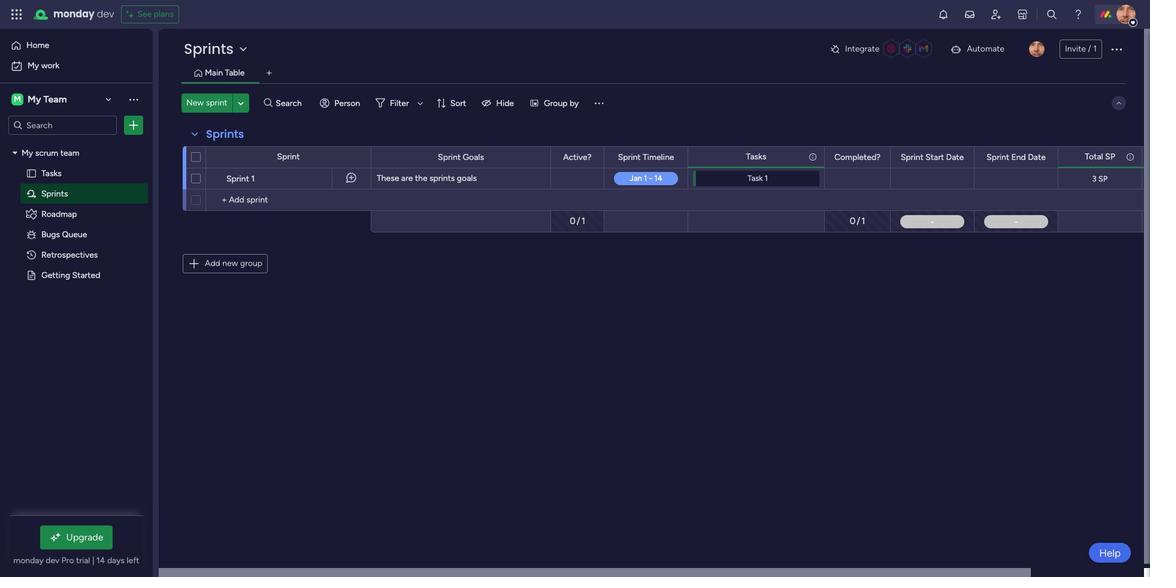 Task type: vqa. For each thing, say whether or not it's contained in the screenshot.
HELP button
yes



Task type: locate. For each thing, give the bounding box(es) containing it.
date
[[947, 152, 964, 162], [1028, 152, 1046, 162]]

hide
[[496, 98, 514, 108]]

0 vertical spatial tasks
[[746, 151, 767, 162]]

started
[[72, 270, 100, 280]]

task 1
[[748, 174, 768, 183]]

1 horizontal spatial monday
[[53, 7, 94, 21]]

list box containing my scrum team
[[0, 140, 153, 447]]

1 horizontal spatial dev
[[97, 7, 114, 21]]

list box
[[0, 140, 153, 447]]

sprints inside 'field'
[[206, 126, 244, 141]]

invite members image
[[991, 8, 1003, 20]]

team
[[43, 93, 67, 105]]

column information image
[[808, 152, 818, 162], [1126, 152, 1136, 162]]

see plans
[[138, 9, 174, 19]]

retrospectives
[[41, 249, 98, 259]]

sprint for sprint start date
[[901, 152, 924, 162]]

tasks up task
[[746, 151, 767, 162]]

my for my work
[[28, 61, 39, 71]]

sprints up main
[[184, 39, 234, 59]]

sprint up sprints
[[438, 152, 461, 162]]

0
[[570, 216, 576, 227], [850, 216, 856, 227]]

caret down image
[[13, 148, 17, 157]]

monday up home link
[[53, 7, 94, 21]]

column information image left completed?
[[808, 152, 818, 162]]

m
[[14, 94, 21, 104]]

dev for monday dev pro trial | 14 days left
[[46, 556, 59, 566]]

james peterson image
[[1029, 41, 1045, 57]]

days
[[107, 556, 125, 566]]

3
[[1093, 174, 1097, 183]]

0 vertical spatial monday
[[53, 7, 94, 21]]

dev left see
[[97, 7, 114, 21]]

timeline
[[643, 152, 674, 162]]

monday dev
[[53, 7, 114, 21]]

Total SP field
[[1082, 150, 1119, 163]]

sprints
[[184, 39, 234, 59], [206, 126, 244, 141], [41, 188, 68, 198]]

main
[[205, 68, 223, 78]]

sp
[[1106, 151, 1116, 162], [1099, 174, 1108, 183]]

sp right total
[[1106, 151, 1116, 162]]

team
[[60, 147, 79, 158]]

Completed? field
[[832, 151, 884, 164]]

invite
[[1065, 44, 1086, 54]]

1 vertical spatial tasks
[[41, 168, 62, 178]]

roadmap
[[41, 209, 77, 219]]

column information image right total sp field
[[1126, 152, 1136, 162]]

1
[[1094, 44, 1097, 54], [251, 174, 255, 184], [765, 174, 768, 183], [582, 216, 585, 227], [862, 216, 866, 227]]

0 horizontal spatial /
[[577, 216, 580, 227]]

sprint down the sprints 'field'
[[227, 174, 249, 184]]

0 vertical spatial sprints
[[184, 39, 234, 59]]

person
[[335, 98, 360, 108]]

1 0 from the left
[[570, 216, 576, 227]]

my
[[28, 61, 39, 71], [28, 93, 41, 105], [22, 147, 33, 158]]

1 vertical spatial sp
[[1099, 174, 1108, 183]]

integrate button
[[825, 37, 941, 62]]

1 vertical spatial options image
[[128, 119, 140, 131]]

main table button
[[202, 67, 248, 80]]

sprints down the "sprint"
[[206, 126, 244, 141]]

new
[[186, 98, 204, 108]]

0 horizontal spatial column information image
[[808, 152, 818, 162]]

2 vertical spatial sprints
[[41, 188, 68, 198]]

monday left pro on the left of the page
[[13, 556, 44, 566]]

sp for 3 sp
[[1099, 174, 1108, 183]]

sprint left start
[[901, 152, 924, 162]]

sprint left timeline
[[618, 152, 641, 162]]

bugs
[[41, 229, 60, 239]]

sprint
[[277, 152, 300, 162], [438, 152, 461, 162], [618, 152, 641, 162], [901, 152, 924, 162], [987, 152, 1010, 162], [227, 174, 249, 184]]

options image down workspace options image
[[128, 119, 140, 131]]

left
[[127, 556, 139, 566]]

workspace options image
[[128, 93, 140, 105]]

2 column information image from the left
[[1126, 152, 1136, 162]]

column information image for total sp
[[1126, 152, 1136, 162]]

1 horizontal spatial tasks
[[746, 151, 767, 162]]

1 vertical spatial monday
[[13, 556, 44, 566]]

my work link
[[7, 56, 146, 76]]

upgrade button
[[40, 526, 113, 550]]

1 column information image from the left
[[808, 152, 818, 162]]

options image right invite / 1 "button"
[[1110, 42, 1124, 56]]

tasks inside list box
[[41, 168, 62, 178]]

2 horizontal spatial /
[[1088, 44, 1092, 54]]

invite / 1
[[1065, 44, 1097, 54]]

tasks
[[746, 151, 767, 162], [41, 168, 62, 178]]

Active? field
[[561, 151, 595, 164]]

workspace selection element
[[11, 92, 69, 107]]

date inside sprint end date field
[[1028, 152, 1046, 162]]

table
[[225, 68, 245, 78]]

sprints up roadmap
[[41, 188, 68, 198]]

0 horizontal spatial monday
[[13, 556, 44, 566]]

my for my team
[[28, 93, 41, 105]]

sp inside total sp field
[[1106, 151, 1116, 162]]

0 vertical spatial my
[[28, 61, 39, 71]]

add
[[205, 258, 220, 268]]

public board image
[[26, 167, 37, 179]]

sprint end date
[[987, 152, 1046, 162]]

group
[[544, 98, 568, 108]]

my work
[[28, 61, 59, 71]]

0 vertical spatial sp
[[1106, 151, 1116, 162]]

scrum
[[35, 147, 58, 158]]

filter button
[[371, 93, 428, 113]]

0 horizontal spatial 0
[[570, 216, 576, 227]]

tab
[[260, 64, 279, 83]]

date inside sprint start date field
[[947, 152, 964, 162]]

1 horizontal spatial date
[[1028, 152, 1046, 162]]

/
[[1088, 44, 1092, 54], [577, 216, 580, 227], [857, 216, 861, 227]]

sprint for sprint
[[277, 152, 300, 162]]

task
[[748, 174, 763, 183]]

dev
[[97, 7, 114, 21], [46, 556, 59, 566]]

upgrade
[[66, 532, 103, 543]]

sprints
[[430, 173, 455, 183]]

1 horizontal spatial 0 / 1
[[850, 216, 866, 227]]

0 horizontal spatial tasks
[[41, 168, 62, 178]]

sp for total sp
[[1106, 151, 1116, 162]]

0 / 1
[[570, 216, 585, 227], [850, 216, 866, 227]]

0 horizontal spatial date
[[947, 152, 964, 162]]

main table
[[205, 68, 245, 78]]

my inside list box
[[22, 147, 33, 158]]

tab inside main table tab list
[[260, 64, 279, 83]]

new
[[222, 258, 238, 268]]

2 vertical spatial my
[[22, 147, 33, 158]]

1 vertical spatial dev
[[46, 556, 59, 566]]

new sprint
[[186, 98, 227, 108]]

1 horizontal spatial column information image
[[1126, 152, 1136, 162]]

column information image for tasks
[[808, 152, 818, 162]]

1 horizontal spatial 0
[[850, 216, 856, 227]]

my inside the workspace selection element
[[28, 93, 41, 105]]

sprint up + add sprint text field
[[277, 152, 300, 162]]

1 date from the left
[[947, 152, 964, 162]]

my right the caret down image
[[22, 147, 33, 158]]

1 horizontal spatial /
[[857, 216, 861, 227]]

my inside option
[[28, 61, 39, 71]]

1 vertical spatial sprints
[[206, 126, 244, 141]]

tasks right public board image
[[41, 168, 62, 178]]

sp right 3
[[1099, 174, 1108, 183]]

/ inside invite / 1 "button"
[[1088, 44, 1092, 54]]

help image
[[1073, 8, 1085, 20]]

option
[[0, 142, 153, 144]]

1 horizontal spatial options image
[[1110, 42, 1124, 56]]

0 vertical spatial dev
[[97, 7, 114, 21]]

1 vertical spatial my
[[28, 93, 41, 105]]

my left work
[[28, 61, 39, 71]]

automate button
[[946, 40, 1010, 59]]

sprint inside field
[[901, 152, 924, 162]]

are
[[401, 173, 413, 183]]

sprint goals
[[438, 152, 484, 162]]

sort
[[450, 98, 466, 108]]

my right workspace image
[[28, 93, 41, 105]]

getting started
[[41, 270, 100, 280]]

main table tab list
[[182, 64, 1127, 83]]

sprint for sprint timeline
[[618, 152, 641, 162]]

0 horizontal spatial 0 / 1
[[570, 216, 585, 227]]

date right "end"
[[1028, 152, 1046, 162]]

options image
[[1110, 42, 1124, 56], [128, 119, 140, 131]]

sprint timeline
[[618, 152, 674, 162]]

dev left pro on the left of the page
[[46, 556, 59, 566]]

goals
[[457, 173, 477, 183]]

2 0 / 1 from the left
[[850, 216, 866, 227]]

3 sp
[[1093, 174, 1108, 183]]

0 horizontal spatial options image
[[128, 119, 140, 131]]

angle down image
[[238, 99, 244, 108]]

help button
[[1090, 543, 1131, 563]]

group by
[[544, 98, 579, 108]]

sprint 1
[[227, 174, 255, 184]]

date right start
[[947, 152, 964, 162]]

sprint for sprint end date
[[987, 152, 1010, 162]]

monday
[[53, 7, 94, 21], [13, 556, 44, 566]]

1 inside "button"
[[1094, 44, 1097, 54]]

2 date from the left
[[1028, 152, 1046, 162]]

sprint left "end"
[[987, 152, 1010, 162]]

0 horizontal spatial dev
[[46, 556, 59, 566]]

queue
[[62, 229, 87, 239]]



Task type: describe. For each thing, give the bounding box(es) containing it.
integrate
[[845, 44, 880, 54]]

end
[[1012, 152, 1026, 162]]

group by button
[[525, 93, 586, 113]]

sprint start date
[[901, 152, 964, 162]]

monday dev pro trial | 14 days left
[[13, 556, 139, 566]]

Sprint Timeline field
[[615, 151, 677, 164]]

+ Add sprint text field
[[212, 193, 366, 207]]

v2 search image
[[264, 96, 273, 110]]

by
[[570, 98, 579, 108]]

sprints button
[[182, 39, 253, 59]]

new sprint button
[[182, 93, 232, 113]]

Tasks field
[[743, 150, 770, 163]]

my for my scrum team
[[22, 147, 33, 158]]

see
[[138, 9, 152, 19]]

|
[[92, 556, 94, 566]]

monday marketplace image
[[1017, 8, 1029, 20]]

14
[[96, 556, 105, 566]]

these are the sprints goals
[[377, 173, 477, 183]]

Sprint Start Date field
[[898, 151, 967, 164]]

update feed image
[[964, 8, 976, 20]]

pro
[[61, 556, 74, 566]]

monday for monday dev pro trial | 14 days left
[[13, 556, 44, 566]]

sprint for sprint goals
[[438, 152, 461, 162]]

group
[[240, 258, 263, 268]]

work
[[41, 61, 59, 71]]

start
[[926, 152, 945, 162]]

filter
[[390, 98, 409, 108]]

invite / 1 button
[[1060, 40, 1103, 59]]

Sprints field
[[203, 126, 247, 142]]

add new group button
[[183, 254, 268, 273]]

hide button
[[477, 93, 521, 113]]

notifications image
[[938, 8, 950, 20]]

my scrum team
[[22, 147, 79, 158]]

james peterson image
[[1117, 5, 1136, 24]]

date for sprint start date
[[947, 152, 964, 162]]

sprint
[[206, 98, 227, 108]]

2 0 from the left
[[850, 216, 856, 227]]

home link
[[7, 36, 146, 55]]

monday for monday dev
[[53, 7, 94, 21]]

home option
[[7, 36, 146, 55]]

collapse image
[[1115, 98, 1124, 108]]

select product image
[[11, 8, 23, 20]]

date for sprint end date
[[1028, 152, 1046, 162]]

workspace image
[[11, 93, 23, 106]]

1 0 / 1 from the left
[[570, 216, 585, 227]]

menu image
[[594, 97, 605, 109]]

sort button
[[431, 93, 474, 113]]

help
[[1100, 547, 1121, 559]]

the
[[415, 173, 428, 183]]

sprint for sprint 1
[[227, 174, 249, 184]]

0 vertical spatial options image
[[1110, 42, 1124, 56]]

see plans button
[[121, 5, 179, 23]]

these
[[377, 173, 399, 183]]

dev for monday dev
[[97, 7, 114, 21]]

total
[[1085, 151, 1104, 162]]

getting
[[41, 270, 70, 280]]

completed?
[[835, 152, 881, 162]]

Search in workspace field
[[25, 118, 100, 132]]

my work option
[[7, 56, 146, 76]]

add view image
[[267, 69, 272, 78]]

plans
[[154, 9, 174, 19]]

bugs queue
[[41, 229, 87, 239]]

public board image
[[26, 269, 37, 280]]

tasks inside tasks field
[[746, 151, 767, 162]]

goals
[[463, 152, 484, 162]]

Sprint Goals field
[[435, 151, 487, 164]]

search everything image
[[1046, 8, 1058, 20]]

automate
[[967, 44, 1005, 54]]

Search field
[[273, 95, 309, 111]]

trial
[[76, 556, 90, 566]]

sprints for sprints button
[[184, 39, 234, 59]]

arrow down image
[[413, 96, 428, 110]]

person button
[[315, 93, 367, 113]]

total sp
[[1085, 151, 1116, 162]]

Sprint End Date field
[[984, 151, 1049, 164]]

active?
[[564, 152, 592, 162]]

sprints for the sprints 'field'
[[206, 126, 244, 141]]

home
[[26, 40, 49, 50]]

add new group
[[205, 258, 263, 268]]

my team
[[28, 93, 67, 105]]



